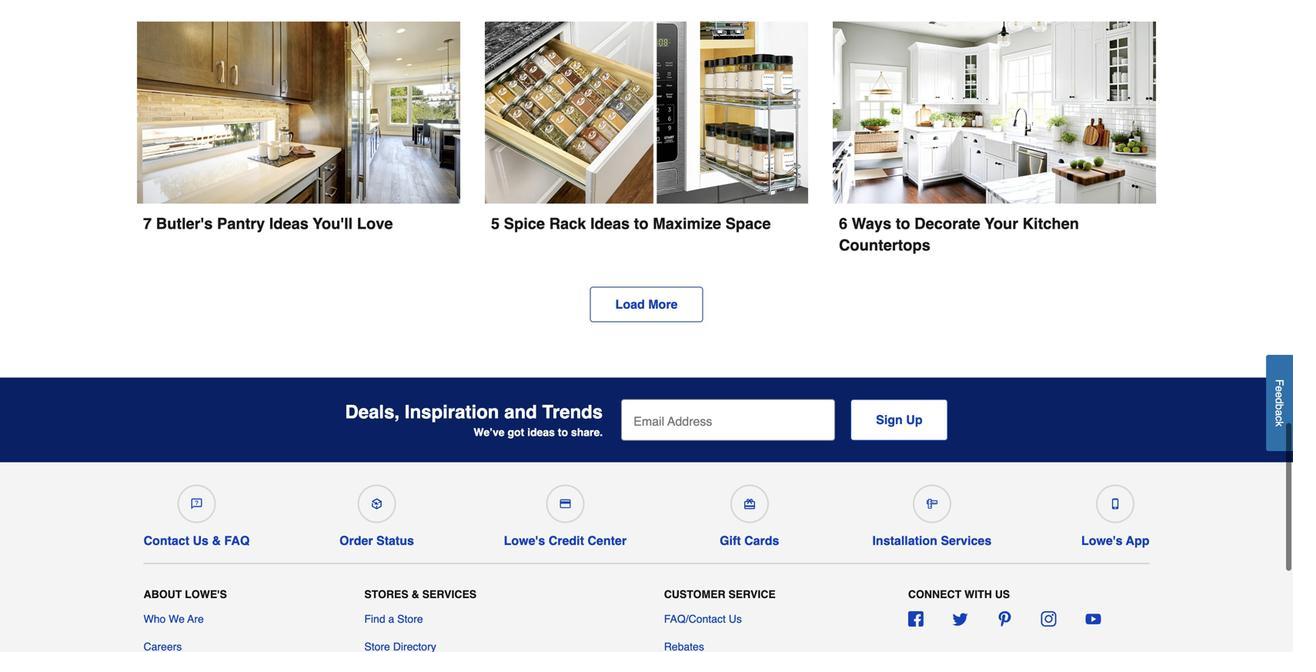 Task type: vqa. For each thing, say whether or not it's contained in the screenshot.
2nd Away from the top of the page
no



Task type: describe. For each thing, give the bounding box(es) containing it.
1 vertical spatial services
[[422, 588, 477, 601]]

to inside deals, inspiration and trends we've got ideas to share.
[[558, 426, 568, 438]]

inspiration
[[405, 402, 499, 423]]

Email Address email field
[[622, 399, 836, 441]]

app
[[1126, 534, 1150, 548]]

customer care image
[[191, 499, 202, 509]]

0 vertical spatial &
[[212, 534, 221, 548]]

f e e d b a c k button
[[1267, 355, 1294, 451]]

installation
[[873, 534, 938, 548]]

0 horizontal spatial lowe's
[[185, 588, 227, 601]]

twitter image
[[953, 611, 968, 627]]

1 vertical spatial &
[[412, 588, 419, 601]]

view into a kitchen with and coffee mugs on counter of butler's pantry with dark wood cabinets. image
[[137, 22, 460, 204]]

countertops
[[839, 236, 931, 254]]

load
[[616, 297, 645, 312]]

installation services
[[873, 534, 992, 548]]

your
[[985, 215, 1019, 233]]

space
[[726, 215, 771, 233]]

faq/contact us link
[[664, 611, 742, 627]]

lowe's credit center
[[504, 534, 627, 548]]

gift
[[720, 534, 741, 548]]

more
[[649, 297, 678, 312]]

center
[[588, 534, 627, 548]]

dimensions image
[[927, 499, 938, 509]]

a inside button
[[1274, 410, 1286, 416]]

services inside "link"
[[941, 534, 992, 548]]

sign up
[[876, 413, 923, 427]]

load more
[[616, 297, 678, 312]]

6 ways to decorate your kitchen countertops
[[839, 215, 1084, 254]]

us for faq/contact
[[729, 613, 742, 625]]

faq/contact
[[664, 613, 726, 625]]

us
[[995, 588, 1010, 601]]

k
[[1274, 421, 1286, 427]]

instagram image
[[1042, 611, 1057, 627]]

are
[[187, 613, 204, 625]]

share.
[[571, 426, 603, 438]]

spice
[[504, 215, 545, 233]]

with
[[965, 588, 992, 601]]

butler's
[[156, 215, 213, 233]]

contact us & faq link
[[144, 479, 250, 548]]

service
[[729, 588, 776, 601]]

5 spice rack ideas to maximize space link
[[485, 22, 809, 235]]

cards
[[745, 534, 780, 548]]

f e e d b a c k
[[1274, 380, 1286, 427]]

deals,
[[345, 402, 400, 423]]

about
[[144, 588, 182, 601]]

sign
[[876, 413, 903, 427]]

kitchen
[[1023, 215, 1080, 233]]

customer service
[[664, 588, 776, 601]]

c
[[1274, 416, 1286, 422]]

7 butler's pantry ideas you'll love link
[[137, 22, 460, 235]]

about lowe's
[[144, 588, 227, 601]]

order status link
[[340, 479, 414, 548]]

and
[[504, 402, 537, 423]]

6 ways to decorate your kitchen countertops link
[[833, 22, 1157, 256]]

lowe's credit center link
[[504, 479, 627, 548]]

to inside 6 ways to decorate your kitchen countertops
[[896, 215, 911, 233]]

contact us & faq
[[144, 534, 250, 548]]

customer
[[664, 588, 726, 601]]

1 e from the top
[[1274, 386, 1286, 392]]

deals, inspiration and trends we've got ideas to share.
[[345, 402, 603, 438]]

gift card image
[[744, 499, 755, 509]]



Task type: locate. For each thing, give the bounding box(es) containing it.
we've
[[474, 426, 505, 438]]

0 horizontal spatial us
[[193, 534, 209, 548]]

ideas
[[528, 426, 555, 438]]

1 ideas from the left
[[269, 215, 309, 233]]

5 spice rack ideas to maximize space
[[491, 215, 771, 233]]

1 vertical spatial a
[[388, 613, 394, 625]]

e
[[1274, 386, 1286, 392], [1274, 392, 1286, 398]]

find
[[365, 613, 385, 625]]

youtube image
[[1086, 611, 1101, 627]]

contact
[[144, 534, 189, 548]]

who we are
[[144, 613, 204, 625]]

status
[[377, 534, 414, 548]]

e up b
[[1274, 392, 1286, 398]]

gift cards
[[720, 534, 780, 548]]

lowe's for lowe's credit center
[[504, 534, 545, 548]]

us
[[193, 534, 209, 548], [729, 613, 742, 625]]

mobile image
[[1111, 499, 1121, 509]]

0 horizontal spatial to
[[558, 426, 568, 438]]

credit
[[549, 534, 584, 548]]

to
[[634, 215, 649, 233], [896, 215, 911, 233], [558, 426, 568, 438]]

e up d
[[1274, 386, 1286, 392]]

ideas left you'll
[[269, 215, 309, 233]]

installation services link
[[873, 479, 992, 548]]

d
[[1274, 398, 1286, 404]]

trends
[[542, 402, 603, 423]]

find a store link
[[365, 611, 423, 627]]

& up 'store'
[[412, 588, 419, 601]]

lowe's for lowe's app
[[1082, 534, 1123, 548]]

lowe's
[[504, 534, 545, 548], [1082, 534, 1123, 548], [185, 588, 227, 601]]

us for contact
[[193, 534, 209, 548]]

1 horizontal spatial us
[[729, 613, 742, 625]]

&
[[212, 534, 221, 548], [412, 588, 419, 601]]

ideas
[[269, 215, 309, 233], [591, 215, 630, 233]]

2 horizontal spatial to
[[896, 215, 911, 233]]

gift cards link
[[717, 479, 783, 548]]

who
[[144, 613, 166, 625]]

0 vertical spatial a
[[1274, 410, 1286, 416]]

sign up button
[[851, 399, 948, 441]]

services
[[941, 534, 992, 548], [422, 588, 477, 601]]

stores & services
[[365, 588, 477, 601]]

order
[[340, 534, 373, 548]]

connect with us
[[909, 588, 1010, 601]]

you'll
[[313, 215, 353, 233]]

1 horizontal spatial to
[[634, 215, 649, 233]]

ideas inside 7 butler's pantry ideas you'll love link
[[269, 215, 309, 233]]

services up connect with us
[[941, 534, 992, 548]]

0 horizontal spatial &
[[212, 534, 221, 548]]

faq/contact us
[[664, 613, 742, 625]]

facebook image
[[909, 611, 924, 627]]

we
[[169, 613, 185, 625]]

to left maximize
[[634, 215, 649, 233]]

2 horizontal spatial lowe's
[[1082, 534, 1123, 548]]

a
[[1274, 410, 1286, 416], [388, 613, 394, 625]]

got
[[508, 426, 525, 438]]

maximize
[[653, 215, 722, 233]]

lowe's app
[[1082, 534, 1150, 548]]

0 horizontal spatial ideas
[[269, 215, 309, 233]]

credit card image
[[560, 499, 571, 509]]

2 e from the top
[[1274, 392, 1286, 398]]

1 horizontal spatial services
[[941, 534, 992, 548]]

services up 'store'
[[422, 588, 477, 601]]

7 butler's pantry ideas you'll love
[[143, 215, 393, 233]]

1 horizontal spatial lowe's
[[504, 534, 545, 548]]

lowe's up are
[[185, 588, 227, 601]]

b
[[1274, 404, 1286, 410]]

us right contact
[[193, 534, 209, 548]]

stores
[[365, 588, 409, 601]]

pantry
[[217, 215, 265, 233]]

faq
[[224, 534, 250, 548]]

& left faq
[[212, 534, 221, 548]]

an open drawer filled with spices and a silver cabinet pull-out filled with spice bottles. image
[[485, 22, 809, 204]]

pickup image
[[372, 499, 382, 509]]

0 horizontal spatial services
[[422, 588, 477, 601]]

a up k
[[1274, 410, 1286, 416]]

1 vertical spatial us
[[729, 613, 742, 625]]

1 horizontal spatial ideas
[[591, 215, 630, 233]]

find a store
[[365, 613, 423, 625]]

ways
[[852, 215, 892, 233]]

to right the ideas at the bottom of the page
[[558, 426, 568, 438]]

f
[[1274, 380, 1286, 386]]

a right find
[[388, 613, 394, 625]]

rack
[[549, 215, 586, 233]]

1 horizontal spatial a
[[1274, 410, 1286, 416]]

decorate
[[915, 215, 981, 233]]

lowe's left credit
[[504, 534, 545, 548]]

5
[[491, 215, 500, 233]]

lowe's inside "link"
[[504, 534, 545, 548]]

who we are link
[[144, 611, 204, 627]]

ideas for to
[[591, 215, 630, 233]]

sign up form
[[622, 399, 948, 441]]

0 horizontal spatial a
[[388, 613, 394, 625]]

lowe's app link
[[1082, 479, 1150, 548]]

lowe's left the app
[[1082, 534, 1123, 548]]

us down customer service
[[729, 613, 742, 625]]

7
[[143, 215, 152, 233]]

ideas for you'll
[[269, 215, 309, 233]]

ideas right the rack
[[591, 215, 630, 233]]

1 horizontal spatial &
[[412, 588, 419, 601]]

ideas inside 5 spice rack ideas to maximize space link
[[591, 215, 630, 233]]

2 ideas from the left
[[591, 215, 630, 233]]

connect
[[909, 588, 962, 601]]

up
[[907, 413, 923, 427]]

love
[[357, 215, 393, 233]]

0 vertical spatial us
[[193, 534, 209, 548]]

load more button
[[590, 287, 703, 322]]

to up countertops
[[896, 215, 911, 233]]

order status
[[340, 534, 414, 548]]

a white kitchen with plants, wood cutting boards and a tray of limes decorating the countertops. image
[[833, 22, 1157, 204]]

store
[[397, 613, 423, 625]]

0 vertical spatial services
[[941, 534, 992, 548]]

6
[[839, 215, 848, 233]]

pinterest image
[[997, 611, 1013, 627]]



